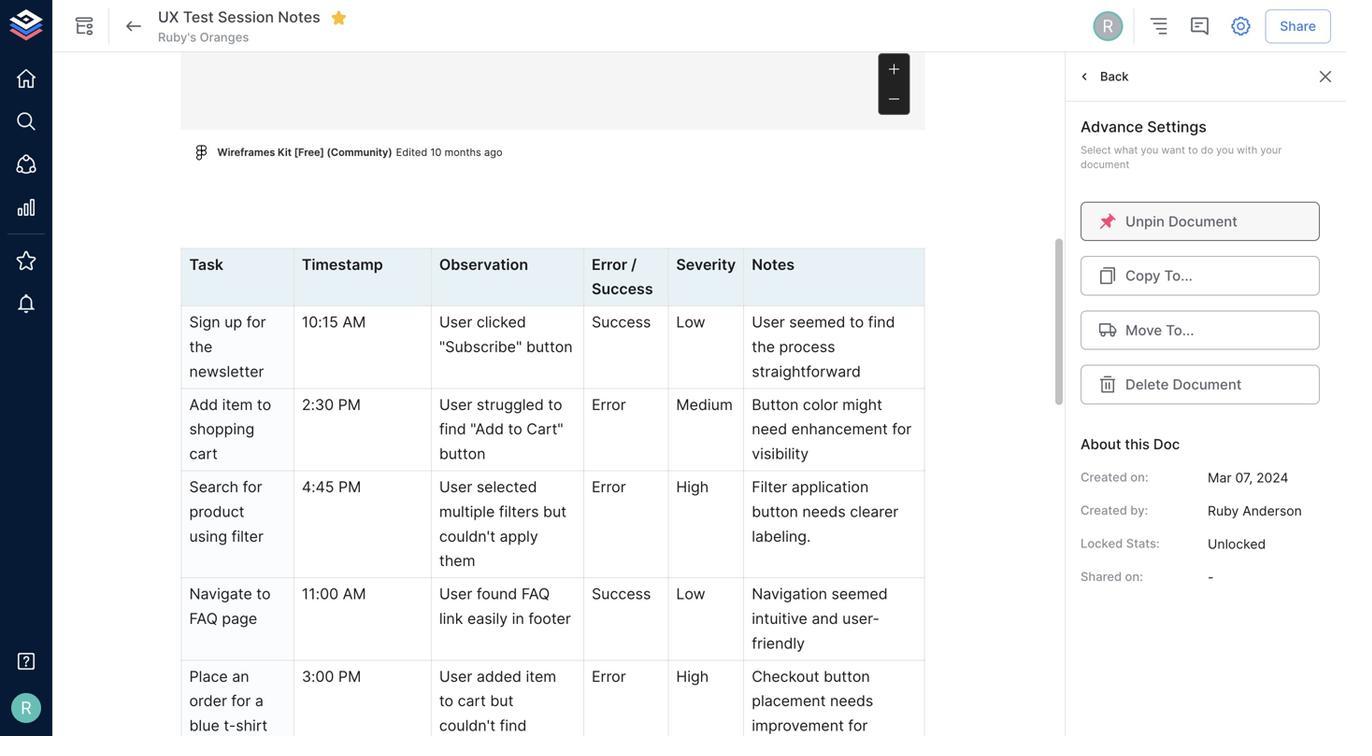 Task type: describe. For each thing, give the bounding box(es) containing it.
user selected multiple filters but couldn't apply them
[[439, 478, 571, 571]]

locked stats:
[[1081, 537, 1160, 551]]

do
[[1201, 144, 1214, 156]]

ux test session notes
[[158, 8, 320, 26]]

stats:
[[1126, 537, 1160, 551]]

move to...
[[1126, 322, 1195, 339]]

unpin
[[1126, 213, 1165, 230]]

copy to... button
[[1081, 256, 1320, 296]]

high for filter application button needs clearer labeling.
[[676, 478, 709, 497]]

pm for 2:30 pm
[[338, 396, 361, 414]]

user clicked "subscribe" button
[[439, 313, 573, 356]]

anderson
[[1243, 503, 1302, 519]]

delete
[[1126, 376, 1169, 393]]

to inside user added item to cart but couldn't fi
[[439, 693, 454, 711]]

user for user clicked "subscribe" button
[[439, 313, 473, 332]]

advance settings select what you want to do you with your document
[[1081, 118, 1282, 171]]

11:00
[[302, 585, 339, 604]]

mar
[[1208, 470, 1232, 486]]

application
[[792, 478, 869, 497]]

navigation seemed intuitive and user- friendly
[[752, 585, 892, 653]]

to up the cart"
[[548, 396, 563, 414]]

for inside search for product using filter
[[243, 478, 262, 497]]

go back image
[[122, 15, 145, 37]]

button inside checkout button placement needs improvement f
[[824, 668, 870, 686]]

found
[[477, 585, 517, 604]]

2024
[[1257, 470, 1289, 486]]

move
[[1126, 322, 1163, 339]]

3:00
[[302, 668, 334, 686]]

search
[[189, 478, 239, 497]]

cart for shopping
[[189, 445, 218, 463]]

add item to shopping cart
[[189, 396, 276, 463]]

0 horizontal spatial notes
[[278, 8, 320, 26]]

2:30 pm
[[302, 396, 361, 414]]

faq for user found faq link easily in footer
[[522, 585, 550, 604]]

pm for 4:45 pm
[[338, 478, 361, 497]]

advance
[[1081, 118, 1144, 136]]

2 you from the left
[[1217, 144, 1234, 156]]

r for the right r "button"
[[1103, 16, 1114, 36]]

back
[[1101, 69, 1129, 84]]

user-
[[843, 610, 880, 628]]

couldn't inside user added item to cart but couldn't fi
[[439, 717, 496, 736]]

newsletter
[[189, 363, 264, 381]]

an
[[232, 668, 249, 686]]

unpin document
[[1126, 213, 1238, 230]]

button
[[752, 396, 799, 414]]

process
[[779, 338, 835, 356]]

needs for clearer
[[803, 503, 846, 521]]

them
[[439, 552, 475, 571]]

ruby's
[[158, 30, 197, 44]]

shopping
[[189, 421, 255, 439]]

to... for copy to...
[[1165, 267, 1193, 284]]

navigation
[[752, 585, 828, 604]]

error / success
[[592, 256, 653, 298]]

to inside user seemed to find the process straightforward
[[850, 313, 864, 332]]

error for user selected multiple filters but couldn't apply them
[[592, 478, 626, 497]]

task
[[189, 256, 223, 274]]

move to... button
[[1081, 311, 1320, 350]]

user added item to cart but couldn't fi
[[439, 668, 561, 737]]

am for 10:15 am
[[343, 313, 366, 332]]

by:
[[1131, 503, 1148, 518]]

in
[[512, 610, 524, 628]]

r for the left r "button"
[[21, 698, 32, 719]]

place an order for a blue t-shirt
[[189, 668, 268, 736]]

placement
[[752, 693, 826, 711]]

on: for created on:
[[1131, 470, 1149, 485]]

document
[[1081, 158, 1130, 171]]

item inside user added item to cart but couldn't fi
[[526, 668, 557, 686]]

ruby
[[1208, 503, 1239, 519]]

user for user struggled to find "add to cart" button
[[439, 396, 473, 414]]

shared on:
[[1081, 570, 1143, 584]]

observation
[[439, 256, 528, 274]]

about
[[1081, 436, 1122, 453]]

to inside add item to shopping cart
[[257, 396, 271, 414]]

1 success from the top
[[592, 280, 653, 298]]

clicked
[[477, 313, 526, 332]]

navigate
[[189, 585, 252, 604]]

for inside sign up for the newsletter
[[247, 313, 266, 332]]

3:00 pm
[[302, 668, 361, 686]]

4:45
[[302, 478, 334, 497]]

user for user found faq link easily in footer
[[439, 585, 473, 604]]

but inside user added item to cart but couldn't fi
[[490, 693, 514, 711]]

am for 11:00 am
[[343, 585, 366, 604]]

low for user seemed to find the process straightforward
[[676, 313, 706, 332]]

but inside user selected multiple filters but couldn't apply them
[[543, 503, 567, 521]]

select
[[1081, 144, 1111, 156]]

the inside user seemed to find the process straightforward
[[752, 338, 775, 356]]

user for user added item to cart but couldn't fi
[[439, 668, 473, 686]]

created for created by:
[[1081, 503, 1128, 518]]

10:15 am
[[302, 313, 366, 332]]

shared
[[1081, 570, 1122, 584]]

filters
[[499, 503, 539, 521]]

seemed for navigation
[[832, 585, 888, 604]]

on: for shared on:
[[1125, 570, 1143, 584]]

filter application button needs clearer labeling.
[[752, 478, 903, 546]]

timestamp
[[302, 256, 383, 274]]

multiple
[[439, 503, 495, 521]]

couldn't inside user selected multiple filters but couldn't apply them
[[439, 528, 496, 546]]

what
[[1114, 144, 1138, 156]]

show wiki image
[[73, 15, 95, 37]]

unlocked
[[1208, 537, 1266, 553]]

locked
[[1081, 537, 1123, 551]]

up
[[225, 313, 242, 332]]

pm for 3:00 pm
[[338, 668, 361, 686]]

for inside button color might need enhancement for visibility
[[892, 421, 912, 439]]

"subscribe"
[[439, 338, 522, 356]]

needs for improvement
[[830, 693, 874, 711]]

might
[[843, 396, 883, 414]]

need
[[752, 421, 787, 439]]

labeling.
[[752, 528, 811, 546]]



Task type: vqa. For each thing, say whether or not it's contained in the screenshot.
top anything,
no



Task type: locate. For each thing, give the bounding box(es) containing it.
copy
[[1126, 267, 1161, 284]]

1 vertical spatial but
[[490, 693, 514, 711]]

find inside user seemed to find the process straightforward
[[868, 313, 895, 332]]

added
[[477, 668, 522, 686]]

friendly
[[752, 635, 805, 653]]

the inside sign up for the newsletter
[[189, 338, 213, 356]]

1 vertical spatial notes
[[752, 256, 795, 274]]

1 vertical spatial needs
[[830, 693, 874, 711]]

1 horizontal spatial item
[[526, 668, 557, 686]]

1 vertical spatial success
[[592, 313, 651, 332]]

am
[[343, 313, 366, 332], [343, 585, 366, 604]]

0 vertical spatial notes
[[278, 8, 320, 26]]

1 error from the top
[[592, 256, 628, 274]]

button down filter
[[752, 503, 798, 521]]

1 horizontal spatial but
[[543, 503, 567, 521]]

apply
[[500, 528, 538, 546]]

to down link
[[439, 693, 454, 711]]

0 horizontal spatial but
[[490, 693, 514, 711]]

0 vertical spatial find
[[868, 313, 895, 332]]

user up "subscribe"
[[439, 313, 473, 332]]

using
[[189, 528, 227, 546]]

checkout
[[752, 668, 820, 686]]

filter
[[752, 478, 788, 497]]

user inside user selected multiple filters but couldn't apply them
[[439, 478, 473, 497]]

2 couldn't from the top
[[439, 717, 496, 736]]

item inside add item to shopping cart
[[222, 396, 253, 414]]

settings image
[[1230, 15, 1252, 37]]

1 horizontal spatial the
[[752, 338, 775, 356]]

low
[[676, 313, 706, 332], [676, 585, 706, 604]]

0 vertical spatial success
[[592, 280, 653, 298]]

cart"
[[527, 421, 564, 439]]

high left checkout
[[676, 668, 709, 686]]

user seemed to find the process straightforward
[[752, 313, 900, 381]]

0 vertical spatial needs
[[803, 503, 846, 521]]

success for user found faq link easily in footer
[[592, 585, 651, 604]]

"add
[[471, 421, 504, 439]]

for inside place an order for a blue t-shirt
[[231, 693, 251, 711]]

add
[[189, 396, 218, 414]]

1 horizontal spatial find
[[868, 313, 895, 332]]

document up copy to... button
[[1169, 213, 1238, 230]]

2 low from the top
[[676, 585, 706, 604]]

0 vertical spatial r button
[[1091, 8, 1126, 44]]

3 pm from the top
[[338, 668, 361, 686]]

1 the from the left
[[189, 338, 213, 356]]

notes right severity
[[752, 256, 795, 274]]

but right 'filters'
[[543, 503, 567, 521]]

error
[[592, 256, 628, 274], [592, 396, 626, 414], [592, 478, 626, 497], [592, 668, 626, 686]]

ux
[[158, 8, 179, 26]]

1 horizontal spatial you
[[1217, 144, 1234, 156]]

1 vertical spatial pm
[[338, 478, 361, 497]]

needs up improvement
[[830, 693, 874, 711]]

clearer
[[850, 503, 899, 521]]

copy to...
[[1126, 267, 1193, 284]]

1 horizontal spatial r
[[1103, 16, 1114, 36]]

cart down shopping
[[189, 445, 218, 463]]

4:45 pm
[[302, 478, 361, 497]]

created on:
[[1081, 470, 1149, 485]]

1 vertical spatial document
[[1173, 376, 1242, 393]]

2 vertical spatial success
[[592, 585, 651, 604]]

comments image
[[1189, 15, 1211, 37]]

cart for to
[[458, 693, 486, 711]]

error for user struggled to find "add to cart" button
[[592, 396, 626, 414]]

straightforward
[[752, 363, 861, 381]]

user inside user seemed to find the process straightforward
[[752, 313, 785, 332]]

for
[[247, 313, 266, 332], [892, 421, 912, 439], [243, 478, 262, 497], [231, 693, 251, 711]]

button color might need enhancement for visibility
[[752, 396, 916, 463]]

navigate to faq page
[[189, 585, 275, 628]]

to... right the copy
[[1165, 267, 1193, 284]]

high left filter
[[676, 478, 709, 497]]

on: down this
[[1131, 470, 1149, 485]]

find for user struggled to find "add to cart" button
[[439, 421, 466, 439]]

button inside user clicked "subscribe" button
[[526, 338, 573, 356]]

you left the want
[[1141, 144, 1159, 156]]

faq
[[522, 585, 550, 604], [189, 610, 218, 628]]

for right search
[[243, 478, 262, 497]]

seemed up user-
[[832, 585, 888, 604]]

shirt
[[236, 717, 268, 736]]

find for user seemed to find the process straightforward
[[868, 313, 895, 332]]

0 horizontal spatial cart
[[189, 445, 218, 463]]

for right enhancement
[[892, 421, 912, 439]]

order
[[189, 693, 227, 711]]

success
[[592, 280, 653, 298], [592, 313, 651, 332], [592, 585, 651, 604]]

cart inside user added item to cart but couldn't fi
[[458, 693, 486, 711]]

to up straightforward
[[850, 313, 864, 332]]

success for user clicked "subscribe" button
[[592, 313, 651, 332]]

button inside filter application button needs clearer labeling.
[[752, 503, 798, 521]]

2 am from the top
[[343, 585, 366, 604]]

to left do
[[1189, 144, 1198, 156]]

1 vertical spatial cart
[[458, 693, 486, 711]]

1 vertical spatial faq
[[189, 610, 218, 628]]

1 horizontal spatial faq
[[522, 585, 550, 604]]

a
[[255, 693, 264, 711]]

but
[[543, 503, 567, 521], [490, 693, 514, 711]]

seemed for user
[[789, 313, 846, 332]]

item
[[222, 396, 253, 414], [526, 668, 557, 686]]

t-
[[224, 717, 236, 736]]

this
[[1125, 436, 1150, 453]]

0 horizontal spatial r button
[[6, 688, 47, 729]]

user up link
[[439, 585, 473, 604]]

1 vertical spatial low
[[676, 585, 706, 604]]

3 success from the top
[[592, 585, 651, 604]]

0 horizontal spatial find
[[439, 421, 466, 439]]

0 vertical spatial created
[[1081, 470, 1128, 485]]

button right "subscribe"
[[526, 338, 573, 356]]

to... right 'move' at top right
[[1166, 322, 1195, 339]]

couldn't down added
[[439, 717, 496, 736]]

delete document button
[[1081, 365, 1320, 405]]

0 vertical spatial item
[[222, 396, 253, 414]]

about this doc
[[1081, 436, 1180, 453]]

created down about
[[1081, 470, 1128, 485]]

want
[[1162, 144, 1186, 156]]

0 horizontal spatial the
[[189, 338, 213, 356]]

page
[[222, 610, 257, 628]]

1 vertical spatial seemed
[[832, 585, 888, 604]]

1 high from the top
[[676, 478, 709, 497]]

faq for navigate to faq page
[[189, 610, 218, 628]]

you right do
[[1217, 144, 1234, 156]]

find left "add
[[439, 421, 466, 439]]

couldn't down multiple
[[439, 528, 496, 546]]

2 success from the top
[[592, 313, 651, 332]]

user inside user found faq link easily in footer
[[439, 585, 473, 604]]

0 vertical spatial to...
[[1165, 267, 1193, 284]]

1 horizontal spatial r button
[[1091, 8, 1126, 44]]

faq down navigate
[[189, 610, 218, 628]]

created for created on:
[[1081, 470, 1128, 485]]

faq inside navigate to faq page
[[189, 610, 218, 628]]

pm right the 4:45
[[338, 478, 361, 497]]

document for unpin document
[[1169, 213, 1238, 230]]

seemed inside navigation seemed intuitive and user- friendly
[[832, 585, 888, 604]]

0 vertical spatial faq
[[522, 585, 550, 604]]

needs down application
[[803, 503, 846, 521]]

item right added
[[526, 668, 557, 686]]

/
[[631, 256, 637, 274]]

document inside "button"
[[1173, 376, 1242, 393]]

1 vertical spatial item
[[526, 668, 557, 686]]

0 vertical spatial couldn't
[[439, 528, 496, 546]]

ruby anderson
[[1208, 503, 1302, 519]]

document down move to... button
[[1173, 376, 1242, 393]]

document for delete document
[[1173, 376, 1242, 393]]

created up locked at the right bottom of the page
[[1081, 503, 1128, 518]]

pm right 3:00
[[338, 668, 361, 686]]

11:00 am
[[302, 585, 366, 604]]

user struggled to find "add to cart" button
[[439, 396, 568, 463]]

am right 11:00
[[343, 585, 366, 604]]

user inside user clicked "subscribe" button
[[439, 313, 473, 332]]

find inside user struggled to find "add to cart" button
[[439, 421, 466, 439]]

pm right 2:30
[[338, 396, 361, 414]]

oranges
[[200, 30, 249, 44]]

but down added
[[490, 693, 514, 711]]

0 horizontal spatial you
[[1141, 144, 1159, 156]]

3 error from the top
[[592, 478, 626, 497]]

filter
[[231, 528, 264, 546]]

0 vertical spatial pm
[[338, 396, 361, 414]]

button down user-
[[824, 668, 870, 686]]

needs inside filter application button needs clearer labeling.
[[803, 503, 846, 521]]

2 pm from the top
[[338, 478, 361, 497]]

severity
[[676, 256, 736, 274]]

1 low from the top
[[676, 313, 706, 332]]

0 vertical spatial cart
[[189, 445, 218, 463]]

cart down added
[[458, 693, 486, 711]]

1 couldn't from the top
[[439, 528, 496, 546]]

easily
[[468, 610, 508, 628]]

settings
[[1148, 118, 1207, 136]]

2 the from the left
[[752, 338, 775, 356]]

1 you from the left
[[1141, 144, 1159, 156]]

1 vertical spatial high
[[676, 668, 709, 686]]

the down sign at the left
[[189, 338, 213, 356]]

your
[[1261, 144, 1282, 156]]

user inside user struggled to find "add to cart" button
[[439, 396, 473, 414]]

faq up footer
[[522, 585, 550, 604]]

0 vertical spatial seemed
[[789, 313, 846, 332]]

struggled
[[477, 396, 544, 414]]

1 vertical spatial r
[[21, 698, 32, 719]]

with
[[1237, 144, 1258, 156]]

the left process
[[752, 338, 775, 356]]

user up "add
[[439, 396, 473, 414]]

product
[[189, 503, 244, 521]]

to... for move to...
[[1166, 322, 1195, 339]]

to down struggled
[[508, 421, 523, 439]]

improvement
[[752, 717, 844, 736]]

0 horizontal spatial faq
[[189, 610, 218, 628]]

high for checkout button placement needs improvement f
[[676, 668, 709, 686]]

on:
[[1131, 470, 1149, 485], [1125, 570, 1143, 584]]

on: right shared
[[1125, 570, 1143, 584]]

delete document
[[1126, 376, 1242, 393]]

seemed inside user seemed to find the process straightforward
[[789, 313, 846, 332]]

faq inside user found faq link easily in footer
[[522, 585, 550, 604]]

0 vertical spatial document
[[1169, 213, 1238, 230]]

button
[[526, 338, 573, 356], [439, 445, 486, 463], [752, 503, 798, 521], [824, 668, 870, 686]]

notes left remove favorite icon
[[278, 8, 320, 26]]

share button
[[1265, 9, 1332, 43]]

ruby's oranges link
[[158, 29, 249, 46]]

item up shopping
[[222, 396, 253, 414]]

for right up at the top left of page
[[247, 313, 266, 332]]

to inside navigate to faq page
[[256, 585, 271, 604]]

0 vertical spatial low
[[676, 313, 706, 332]]

4 error from the top
[[592, 668, 626, 686]]

1 created from the top
[[1081, 470, 1128, 485]]

1 horizontal spatial notes
[[752, 256, 795, 274]]

blue
[[189, 717, 220, 736]]

search for product using filter
[[189, 478, 267, 546]]

error for user added item to cart but couldn't fi
[[592, 668, 626, 686]]

1 vertical spatial to...
[[1166, 322, 1195, 339]]

1 vertical spatial created
[[1081, 503, 1128, 518]]

to inside advance settings select what you want to do you with your document
[[1189, 144, 1198, 156]]

user for user selected multiple filters but couldn't apply them
[[439, 478, 473, 497]]

1 horizontal spatial cart
[[458, 693, 486, 711]]

0 vertical spatial am
[[343, 313, 366, 332]]

0 vertical spatial high
[[676, 478, 709, 497]]

button down "add
[[439, 445, 486, 463]]

created
[[1081, 470, 1128, 485], [1081, 503, 1128, 518]]

1 vertical spatial find
[[439, 421, 466, 439]]

intuitive
[[752, 610, 808, 628]]

user up process
[[752, 313, 785, 332]]

0 vertical spatial but
[[543, 503, 567, 521]]

seemed
[[789, 313, 846, 332], [832, 585, 888, 604]]

enhancement
[[792, 421, 888, 439]]

0 vertical spatial on:
[[1131, 470, 1149, 485]]

checkout button placement needs improvement f
[[752, 668, 878, 737]]

-
[[1208, 570, 1214, 586]]

2 error from the top
[[592, 396, 626, 414]]

2 vertical spatial pm
[[338, 668, 361, 686]]

table of contents image
[[1148, 15, 1170, 37]]

1 vertical spatial couldn't
[[439, 717, 496, 736]]

to down the newsletter
[[257, 396, 271, 414]]

error inside the error / success
[[592, 256, 628, 274]]

for left a
[[231, 693, 251, 711]]

back button
[[1073, 62, 1134, 91]]

1 vertical spatial am
[[343, 585, 366, 604]]

1 vertical spatial on:
[[1125, 570, 1143, 584]]

1 am from the top
[[343, 313, 366, 332]]

am right 10:15
[[343, 313, 366, 332]]

doc
[[1154, 436, 1180, 453]]

seemed up process
[[789, 313, 846, 332]]

notes
[[278, 8, 320, 26], [752, 256, 795, 274]]

0 horizontal spatial r
[[21, 698, 32, 719]]

1 vertical spatial r button
[[6, 688, 47, 729]]

session
[[218, 8, 274, 26]]

user up multiple
[[439, 478, 473, 497]]

to up the page
[[256, 585, 271, 604]]

ruby's oranges
[[158, 30, 249, 44]]

link
[[439, 610, 463, 628]]

0 horizontal spatial item
[[222, 396, 253, 414]]

find up might
[[868, 313, 895, 332]]

document
[[1169, 213, 1238, 230], [1173, 376, 1242, 393]]

0 vertical spatial r
[[1103, 16, 1114, 36]]

user left added
[[439, 668, 473, 686]]

button inside user struggled to find "add to cart" button
[[439, 445, 486, 463]]

2 created from the top
[[1081, 503, 1128, 518]]

remove favorite image
[[331, 9, 348, 26]]

user for user seemed to find the process straightforward
[[752, 313, 785, 332]]

1 pm from the top
[[338, 396, 361, 414]]

user inside user added item to cart but couldn't fi
[[439, 668, 473, 686]]

needs inside checkout button placement needs improvement f
[[830, 693, 874, 711]]

cart inside add item to shopping cart
[[189, 445, 218, 463]]

2 high from the top
[[676, 668, 709, 686]]

you
[[1141, 144, 1159, 156], [1217, 144, 1234, 156]]

user
[[439, 313, 473, 332], [752, 313, 785, 332], [439, 396, 473, 414], [439, 478, 473, 497], [439, 585, 473, 604], [439, 668, 473, 686]]

low for navigation seemed intuitive and user- friendly
[[676, 585, 706, 604]]



